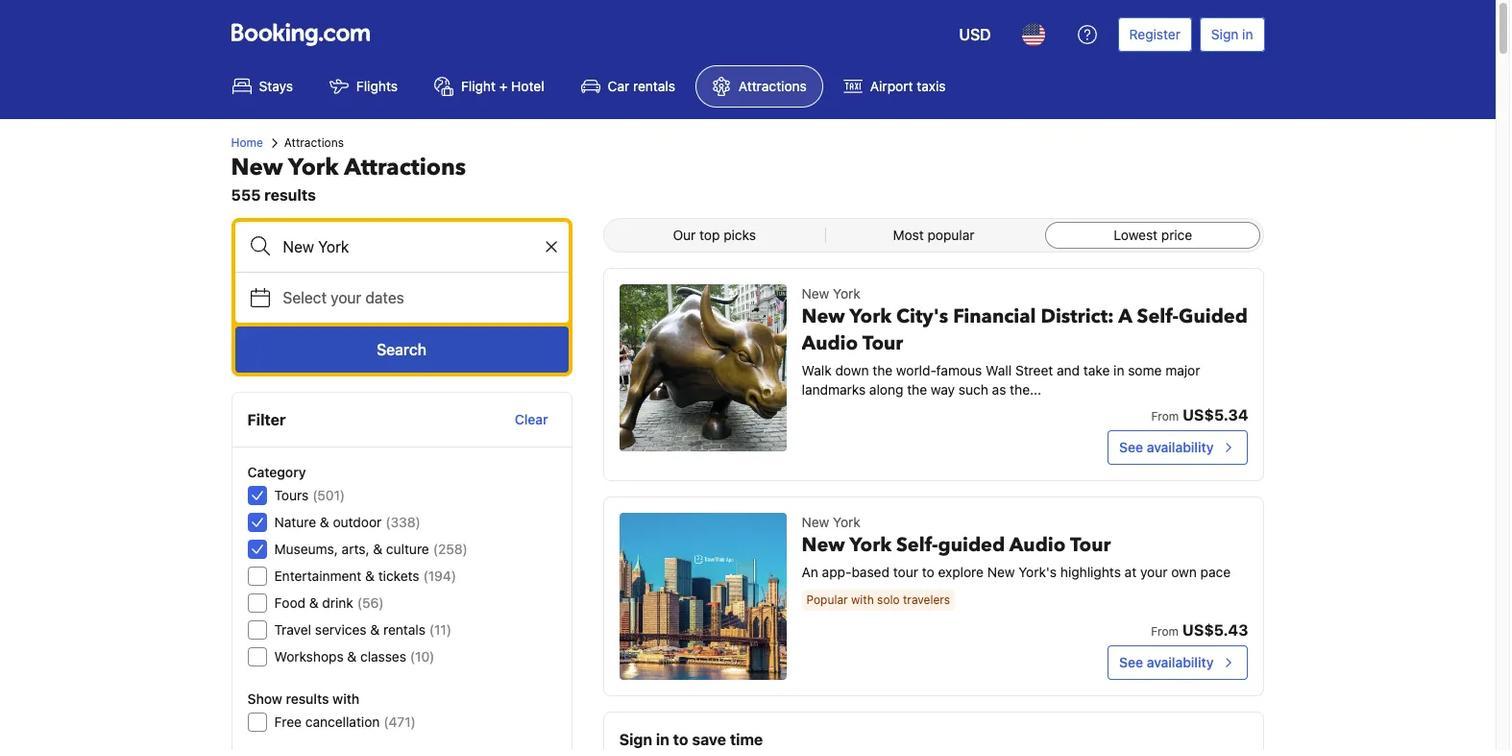 Task type: vqa. For each thing, say whether or not it's contained in the screenshot.
rightmost the of
no



Task type: describe. For each thing, give the bounding box(es) containing it.
& for outdoor
[[320, 514, 329, 531]]

street
[[1016, 362, 1054, 379]]

way
[[931, 382, 956, 398]]

travel services & rentals (11)
[[274, 622, 452, 638]]

along
[[870, 382, 904, 398]]

guided
[[939, 532, 1006, 558]]

sign for sign in
[[1212, 26, 1239, 42]]

take
[[1084, 362, 1111, 379]]

wall
[[986, 362, 1012, 379]]

from for us$5.43
[[1152, 625, 1179, 639]]

clear
[[515, 411, 548, 428]]

show results with
[[248, 691, 360, 707]]

clear button
[[507, 403, 556, 437]]

register
[[1130, 26, 1181, 42]]

1 vertical spatial the
[[908, 382, 928, 398]]

financial
[[954, 304, 1037, 330]]

some
[[1129, 362, 1163, 379]]

popular with solo travelers
[[807, 593, 951, 607]]

usd button
[[948, 12, 1003, 58]]

entertainment & tickets (194)
[[274, 568, 457, 584]]

york for new york new york city's financial district: a self-guided audio tour walk down the world-famous wall street and take in some major landmarks along the way such as the...
[[833, 285, 861, 302]]

explore
[[939, 564, 984, 581]]

nature & outdoor (338)
[[274, 514, 421, 531]]

flight
[[461, 78, 496, 94]]

(10)
[[410, 649, 435, 665]]

0 vertical spatial attractions
[[739, 78, 807, 94]]

tours
[[274, 487, 309, 504]]

new york attractions 555 results
[[231, 152, 466, 204]]

see availability for us$5.43
[[1120, 655, 1214, 671]]

as
[[993, 382, 1007, 398]]

york for new york attractions 555 results
[[288, 152, 339, 184]]

free
[[274, 714, 302, 731]]

us$5.34
[[1183, 407, 1249, 424]]

museums, arts, & culture (258)
[[274, 541, 468, 557]]

outdoor
[[333, 514, 382, 531]]

Where are you going? search field
[[235, 222, 569, 272]]

picks
[[724, 227, 756, 243]]

new york new york self-guided audio tour an app-based tour to explore new york's highlights at your own pace
[[802, 514, 1231, 581]]

free cancellation (471)
[[274, 714, 416, 731]]

& down (56)
[[370, 622, 380, 638]]

tickets
[[378, 568, 420, 584]]

a
[[1119, 304, 1133, 330]]

sign in to save time
[[620, 731, 763, 749]]

down
[[836, 362, 869, 379]]

airport
[[871, 78, 914, 94]]

0 horizontal spatial your
[[331, 289, 362, 307]]

travel
[[274, 622, 312, 638]]

our top picks
[[673, 227, 756, 243]]

price
[[1162, 227, 1193, 243]]

tour inside new york new york self-guided audio tour an app-based tour to explore new york's highlights at your own pace
[[1071, 532, 1112, 558]]

the...
[[1010, 382, 1042, 398]]

0 vertical spatial rentals
[[633, 78, 676, 94]]

save
[[692, 731, 727, 749]]

in for sign in
[[1243, 26, 1254, 42]]

audio inside new york new york city's financial district: a self-guided audio tour walk down the world-famous wall street and take in some major landmarks along the way such as the...
[[802, 331, 859, 357]]

us$5.43
[[1183, 622, 1249, 639]]

new york city's financial district: a self-guided audio tour image
[[620, 285, 787, 452]]

most
[[893, 227, 924, 243]]

to inside new york new york self-guided audio tour an app-based tour to explore new york's highlights at your own pace
[[922, 564, 935, 581]]

home
[[231, 136, 263, 150]]

(338)
[[386, 514, 421, 531]]

home link
[[231, 135, 263, 152]]

in for sign in to save time
[[656, 731, 670, 749]]

travelers
[[903, 593, 951, 607]]

sign in link
[[1200, 17, 1265, 52]]

guided
[[1179, 304, 1248, 330]]

flight + hotel link
[[418, 65, 561, 108]]

availability for us$5.34
[[1147, 439, 1214, 456]]

time
[[730, 731, 763, 749]]

major
[[1166, 362, 1201, 379]]

(56)
[[357, 595, 384, 611]]

york's
[[1019, 564, 1057, 581]]

lowest
[[1114, 227, 1158, 243]]

workshops
[[274, 649, 344, 665]]

category
[[248, 464, 306, 481]]

car
[[608, 78, 630, 94]]

nature
[[274, 514, 316, 531]]

stays
[[259, 78, 293, 94]]

1 vertical spatial with
[[333, 691, 360, 707]]

solo
[[878, 593, 900, 607]]

sign for sign in to save time
[[620, 731, 653, 749]]

walk
[[802, 362, 832, 379]]

own
[[1172, 564, 1197, 581]]

airport taxis link
[[827, 65, 963, 108]]

(471)
[[384, 714, 416, 731]]

& for drink
[[309, 595, 319, 611]]

see for us$5.43
[[1120, 655, 1144, 671]]



Task type: locate. For each thing, give the bounding box(es) containing it.
1 horizontal spatial self-
[[1138, 304, 1179, 330]]

york right home link on the left of page
[[288, 152, 339, 184]]

2 horizontal spatial in
[[1243, 26, 1254, 42]]

sign right register
[[1212, 26, 1239, 42]]

search button
[[235, 327, 569, 373]]

2 see availability from the top
[[1120, 655, 1214, 671]]

1 vertical spatial sign
[[620, 731, 653, 749]]

see availability
[[1120, 439, 1214, 456], [1120, 655, 1214, 671]]

sign left save
[[620, 731, 653, 749]]

& left drink
[[309, 595, 319, 611]]

york up the down
[[833, 285, 861, 302]]

& for classes
[[347, 649, 357, 665]]

york up based
[[850, 532, 892, 558]]

most popular
[[893, 227, 975, 243]]

search
[[377, 341, 427, 359]]

register link
[[1118, 17, 1193, 52]]

flights
[[357, 78, 398, 94]]

1 horizontal spatial the
[[908, 382, 928, 398]]

from inside from us$5.34
[[1152, 409, 1180, 424]]

self- inside new york new york city's financial district: a self-guided audio tour walk down the world-famous wall street and take in some major landmarks along the way such as the...
[[1138, 304, 1179, 330]]

rentals right car
[[633, 78, 676, 94]]

york inside new york attractions 555 results
[[288, 152, 339, 184]]

dates
[[366, 289, 404, 307]]

in right take
[[1114, 362, 1125, 379]]

the down world-
[[908, 382, 928, 398]]

tour
[[894, 564, 919, 581]]

1 vertical spatial attractions
[[284, 136, 344, 150]]

food & drink (56)
[[274, 595, 384, 611]]

0 vertical spatial with
[[852, 593, 874, 607]]

in
[[1243, 26, 1254, 42], [1114, 362, 1125, 379], [656, 731, 670, 749]]

tour up the down
[[863, 331, 904, 357]]

your right at
[[1141, 564, 1168, 581]]

our
[[673, 227, 696, 243]]

tours (501)
[[274, 487, 345, 504]]

from us$5.43
[[1152, 622, 1249, 639]]

world-
[[897, 362, 937, 379]]

from for us$5.34
[[1152, 409, 1180, 424]]

hotel
[[512, 78, 545, 94]]

& down the (501)
[[320, 514, 329, 531]]

results up free
[[286, 691, 329, 707]]

0 vertical spatial audio
[[802, 331, 859, 357]]

555
[[231, 186, 261, 204]]

1 vertical spatial see availability
[[1120, 655, 1214, 671]]

city's
[[897, 304, 949, 330]]

select your dates
[[283, 289, 404, 307]]

famous
[[937, 362, 983, 379]]

1 vertical spatial to
[[674, 731, 689, 749]]

district:
[[1041, 304, 1115, 330]]

sign
[[1212, 26, 1239, 42], [620, 731, 653, 749]]

usd
[[960, 26, 992, 43]]

lowest price
[[1114, 227, 1193, 243]]

0 vertical spatial your
[[331, 289, 362, 307]]

with
[[852, 593, 874, 607], [333, 691, 360, 707]]

see down at
[[1120, 655, 1144, 671]]

1 vertical spatial in
[[1114, 362, 1125, 379]]

0 vertical spatial to
[[922, 564, 935, 581]]

flight + hotel
[[461, 78, 545, 94]]

0 horizontal spatial sign
[[620, 731, 653, 749]]

0 vertical spatial the
[[873, 362, 893, 379]]

0 vertical spatial see
[[1120, 439, 1144, 456]]

see availability down from us$5.34
[[1120, 439, 1214, 456]]

availability
[[1147, 439, 1214, 456], [1147, 655, 1214, 671]]

& up (56)
[[365, 568, 375, 584]]

0 horizontal spatial audio
[[802, 331, 859, 357]]

attractions inside new york attractions 555 results
[[344, 152, 466, 184]]

1 vertical spatial availability
[[1147, 655, 1214, 671]]

0 vertical spatial self-
[[1138, 304, 1179, 330]]

based
[[852, 564, 890, 581]]

self- up tour
[[897, 532, 939, 558]]

tour
[[863, 331, 904, 357], [1071, 532, 1112, 558]]

from inside the from us$5.43
[[1152, 625, 1179, 639]]

1 vertical spatial self-
[[897, 532, 939, 558]]

2 see from the top
[[1120, 655, 1144, 671]]

landmarks
[[802, 382, 866, 398]]

from us$5.34
[[1152, 407, 1249, 424]]

(501)
[[313, 487, 345, 504]]

audio up 'walk'
[[802, 331, 859, 357]]

popular
[[807, 593, 848, 607]]

pace
[[1201, 564, 1231, 581]]

self- right a
[[1138, 304, 1179, 330]]

0 vertical spatial in
[[1243, 26, 1254, 42]]

1 vertical spatial results
[[286, 691, 329, 707]]

with up the free cancellation (471)
[[333, 691, 360, 707]]

availability down from us$5.34
[[1147, 439, 1214, 456]]

0 horizontal spatial tour
[[863, 331, 904, 357]]

1 vertical spatial audio
[[1010, 532, 1066, 558]]

0 horizontal spatial attractions
[[284, 136, 344, 150]]

tour up the highlights
[[1071, 532, 1112, 558]]

2 vertical spatial in
[[656, 731, 670, 749]]

filter
[[248, 411, 286, 429]]

0 horizontal spatial rentals
[[383, 622, 426, 638]]

1 horizontal spatial your
[[1141, 564, 1168, 581]]

to right tour
[[922, 564, 935, 581]]

+
[[500, 78, 508, 94]]

your
[[331, 289, 362, 307], [1141, 564, 1168, 581]]

1 horizontal spatial to
[[922, 564, 935, 581]]

audio up york's
[[1010, 532, 1066, 558]]

0 horizontal spatial the
[[873, 362, 893, 379]]

the up along at the bottom of page
[[873, 362, 893, 379]]

and
[[1057, 362, 1080, 379]]

0 vertical spatial results
[[265, 186, 316, 204]]

results
[[265, 186, 316, 204], [286, 691, 329, 707]]

1 horizontal spatial in
[[1114, 362, 1125, 379]]

top
[[700, 227, 720, 243]]

self- inside new york new york self-guided audio tour an app-based tour to explore new york's highlights at your own pace
[[897, 532, 939, 558]]

1 availability from the top
[[1147, 439, 1214, 456]]

see for us$5.34
[[1120, 439, 1144, 456]]

cancellation
[[305, 714, 380, 731]]

2 horizontal spatial attractions
[[739, 78, 807, 94]]

app-
[[822, 564, 852, 581]]

1 vertical spatial tour
[[1071, 532, 1112, 558]]

new york self-guided audio tour image
[[620, 513, 787, 681]]

to
[[922, 564, 935, 581], [674, 731, 689, 749]]

york up app-
[[833, 514, 861, 531]]

drink
[[322, 595, 354, 611]]

see availability down the from us$5.43 on the right bottom
[[1120, 655, 1214, 671]]

entertainment
[[274, 568, 362, 584]]

& down travel services & rentals (11)
[[347, 649, 357, 665]]

in right register
[[1243, 26, 1254, 42]]

from left us$5.43
[[1152, 625, 1179, 639]]

1 horizontal spatial with
[[852, 593, 874, 607]]

& right arts,
[[373, 541, 383, 557]]

new york new york city's financial district: a self-guided audio tour walk down the world-famous wall street and take in some major landmarks along the way such as the...
[[802, 285, 1248, 398]]

0 vertical spatial availability
[[1147, 439, 1214, 456]]

select
[[283, 289, 327, 307]]

your inside new york new york self-guided audio tour an app-based tour to explore new york's highlights at your own pace
[[1141, 564, 1168, 581]]

1 horizontal spatial audio
[[1010, 532, 1066, 558]]

availability down the from us$5.43 on the right bottom
[[1147, 655, 1214, 671]]

your left dates
[[331, 289, 362, 307]]

1 vertical spatial see
[[1120, 655, 1144, 671]]

results inside new york attractions 555 results
[[265, 186, 316, 204]]

highlights
[[1061, 564, 1122, 581]]

2 from from the top
[[1152, 625, 1179, 639]]

2 availability from the top
[[1147, 655, 1214, 671]]

0 horizontal spatial self-
[[897, 532, 939, 558]]

0 vertical spatial tour
[[863, 331, 904, 357]]

(258)
[[433, 541, 468, 557]]

1 from from the top
[[1152, 409, 1180, 424]]

car rentals link
[[565, 65, 692, 108]]

results right 555
[[265, 186, 316, 204]]

attractions link
[[696, 65, 824, 108]]

see down some on the right of page
[[1120, 439, 1144, 456]]

arts,
[[342, 541, 370, 557]]

culture
[[386, 541, 429, 557]]

classes
[[360, 649, 407, 665]]

stays link
[[216, 65, 309, 108]]

0 vertical spatial see availability
[[1120, 439, 1214, 456]]

availability for us$5.43
[[1147, 655, 1214, 671]]

museums,
[[274, 541, 338, 557]]

1 see availability from the top
[[1120, 439, 1214, 456]]

self-
[[1138, 304, 1179, 330], [897, 532, 939, 558]]

at
[[1125, 564, 1137, 581]]

audio
[[802, 331, 859, 357], [1010, 532, 1066, 558]]

in inside new york new york city's financial district: a self-guided audio tour walk down the world-famous wall street and take in some major landmarks along the way such as the...
[[1114, 362, 1125, 379]]

workshops & classes (10)
[[274, 649, 435, 665]]

new inside new york attractions 555 results
[[231, 152, 283, 184]]

1 vertical spatial your
[[1141, 564, 1168, 581]]

york for new york new york self-guided audio tour an app-based tour to explore new york's highlights at your own pace
[[833, 514, 861, 531]]

from
[[1152, 409, 1180, 424], [1152, 625, 1179, 639]]

popular
[[928, 227, 975, 243]]

food
[[274, 595, 306, 611]]

1 vertical spatial rentals
[[383, 622, 426, 638]]

from down major
[[1152, 409, 1180, 424]]

see availability for us$5.34
[[1120, 439, 1214, 456]]

rentals up "(10)"
[[383, 622, 426, 638]]

tour inside new york new york city's financial district: a self-guided audio tour walk down the world-famous wall street and take in some major landmarks along the way such as the...
[[863, 331, 904, 357]]

0 horizontal spatial in
[[656, 731, 670, 749]]

0 vertical spatial from
[[1152, 409, 1180, 424]]

in left save
[[656, 731, 670, 749]]

services
[[315, 622, 367, 638]]

1 see from the top
[[1120, 439, 1144, 456]]

0 vertical spatial sign
[[1212, 26, 1239, 42]]

york left city's
[[850, 304, 892, 330]]

booking.com image
[[231, 23, 370, 46]]

1 horizontal spatial tour
[[1071, 532, 1112, 558]]

1 horizontal spatial attractions
[[344, 152, 466, 184]]

2 vertical spatial attractions
[[344, 152, 466, 184]]

flights link
[[313, 65, 414, 108]]

0 horizontal spatial to
[[674, 731, 689, 749]]

audio inside new york new york self-guided audio tour an app-based tour to explore new york's highlights at your own pace
[[1010, 532, 1066, 558]]

(194)
[[424, 568, 457, 584]]

1 vertical spatial from
[[1152, 625, 1179, 639]]

0 horizontal spatial with
[[333, 691, 360, 707]]

& for tickets
[[365, 568, 375, 584]]

with left solo
[[852, 593, 874, 607]]

1 horizontal spatial sign
[[1212, 26, 1239, 42]]

1 horizontal spatial rentals
[[633, 78, 676, 94]]

to left save
[[674, 731, 689, 749]]



